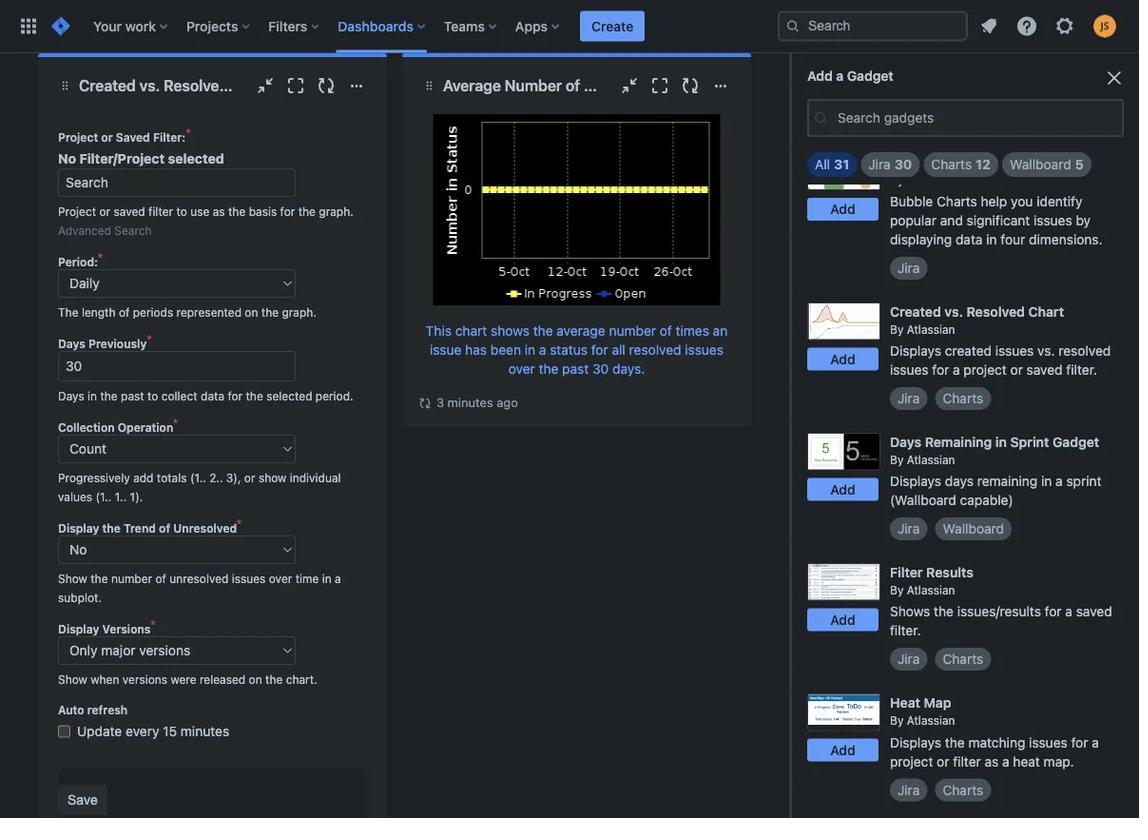Task type: locate. For each thing, give the bounding box(es) containing it.
1 by from the top
[[890, 43, 904, 56]]

add for bubble chart
[[831, 201, 856, 217]]

gadget down the average time in status image
[[847, 68, 894, 84]]

0 vertical spatial bubble
[[890, 154, 935, 169]]

jira for bubble
[[898, 260, 920, 276]]

or
[[101, 130, 113, 144], [99, 205, 110, 218], [1011, 362, 1023, 378], [244, 471, 255, 484], [937, 753, 950, 769]]

create
[[592, 18, 634, 34]]

required image for display versions
[[151, 620, 160, 635]]

resolved
[[890, 82, 943, 98], [629, 342, 682, 358], [1059, 343, 1111, 359]]

display down subplot.
[[58, 622, 99, 635]]

required image
[[98, 253, 107, 268], [237, 519, 246, 535], [151, 620, 160, 635]]

1 horizontal spatial vs.
[[945, 303, 964, 319]]

0 vertical spatial number
[[1021, 63, 1068, 79]]

saved up sprint
[[1027, 362, 1063, 378]]

by right created vs. resolved chart image
[[890, 323, 904, 336]]

four
[[1001, 231, 1026, 247]]

filter results by atlassian shows the issues/results for a saved filter.
[[890, 564, 1113, 639]]

by inside heat map by atlassian displays the matching issues for a project or filter as a heat map.
[[890, 714, 904, 727]]

issues inside this chart shows the average number of times an issue has been in a status for all resolved issues over the past 30 days.
[[685, 342, 724, 358]]

days inside days remaining in sprint gadget by atlassian displays days remaining in a sprint (wallboard capable)
[[890, 434, 922, 449]]

vs. for created vs. resolved chart
[[139, 77, 160, 95]]

add a gadget
[[808, 68, 894, 84]]

vs. for created vs. resolved chart by atlassian displays created issues vs. resolved issues for a project or saved filter.
[[945, 303, 964, 319]]

over down 'been'
[[509, 361, 535, 377]]

3 by from the top
[[890, 323, 904, 336]]

1 vertical spatial (1..
[[96, 490, 112, 503]]

the up status
[[533, 323, 553, 339]]

add for heat map
[[831, 742, 856, 758]]

created down displaying
[[890, 303, 942, 319]]

the inside heat map by atlassian displays the matching issues for a project or filter as a heat map.
[[945, 734, 965, 750]]

wallboard for wallboard 5
[[1010, 156, 1072, 172]]

issues up remaining
[[890, 362, 929, 378]]

1 vertical spatial filter
[[953, 753, 981, 769]]

no
[[58, 151, 76, 166]]

3 add button from the top
[[808, 348, 879, 370]]

teams button
[[438, 11, 504, 41]]

2 vertical spatial days
[[890, 434, 922, 449]]

jira
[[898, 111, 920, 126], [869, 156, 891, 172], [898, 260, 920, 276], [898, 390, 920, 406], [898, 521, 920, 537], [898, 651, 920, 667], [898, 782, 920, 798]]

required image
[[147, 335, 156, 350], [173, 419, 183, 434]]

an arrow curved in a circular way on the button that refreshes the dashboard image
[[418, 396, 433, 411]]

1 horizontal spatial chart
[[939, 154, 975, 169]]

(1.. left '1..'
[[96, 490, 112, 503]]

0 vertical spatial average
[[969, 63, 1018, 79]]

by down jira 30
[[890, 173, 904, 187]]

required image down advanced search link
[[98, 253, 107, 268]]

the down status
[[539, 361, 559, 377]]

created inside 'created vs. resolved chart by atlassian displays created issues vs. resolved issues for a project or saved filter.'
[[890, 303, 942, 319]]

of left times at right
[[660, 323, 672, 339]]

resolved up filter:
[[164, 77, 229, 95]]

chart inside bubble chart by atlassian bubble charts help you identify popular and significant issues by displaying data in four dimensions.
[[939, 154, 975, 169]]

0 horizontal spatial graph.
[[282, 305, 317, 319]]

1 horizontal spatial resolved
[[890, 82, 943, 98]]

0 vertical spatial past
[[562, 361, 589, 377]]

past down status
[[562, 361, 589, 377]]

days previously
[[58, 337, 147, 350]]

0 vertical spatial filter.
[[1067, 362, 1098, 378]]

filters
[[269, 18, 308, 34]]

to left the use
[[176, 205, 187, 218]]

2 horizontal spatial vs.
[[1038, 343, 1056, 359]]

project up advanced on the top of page
[[58, 205, 96, 218]]

0 horizontal spatial 30
[[593, 361, 609, 377]]

number inside this chart shows the average number of times an issue has been in a status for all resolved issues over the past 30 days.
[[609, 323, 656, 339]]

data
[[956, 231, 983, 247], [201, 389, 225, 402]]

0 vertical spatial selected
[[168, 151, 224, 166]]

filter. inside filter results by atlassian shows the issues/results for a saved filter.
[[890, 623, 921, 639]]

period.
[[316, 389, 354, 402]]

days for remaining
[[890, 434, 922, 449]]

2 horizontal spatial required image
[[237, 519, 246, 535]]

project down created
[[964, 362, 1007, 378]]

resolved inside by atlassian displays the average number of days resolved issues have spent in status.
[[890, 82, 943, 98]]

ago
[[497, 395, 518, 410]]

your work button
[[88, 11, 175, 41]]

required image down the 3),
[[237, 519, 246, 535]]

0 horizontal spatial created
[[79, 77, 136, 95]]

1 horizontal spatial graph.
[[319, 205, 354, 218]]

1 vertical spatial required image
[[237, 519, 246, 535]]

1 horizontal spatial saved
[[1027, 362, 1063, 378]]

vs. right created
[[1038, 343, 1056, 359]]

number up all
[[609, 323, 656, 339]]

display versions
[[58, 622, 151, 635]]

matching
[[969, 734, 1026, 750]]

None submit
[[58, 785, 107, 815]]

0 horizontal spatial wallboard
[[943, 521, 1005, 537]]

1 vertical spatial project
[[58, 205, 96, 218]]

2 horizontal spatial chart
[[1029, 303, 1065, 319]]

chart left 12
[[939, 154, 975, 169]]

project
[[58, 130, 98, 144], [58, 205, 96, 218]]

1 vertical spatial minutes
[[181, 723, 229, 739]]

a inside this chart shows the average number of times an issue has been in a status for all resolved issues over the past 30 days.
[[539, 342, 546, 358]]

by inside bubble chart by atlassian bubble charts help you identify popular and significant issues by displaying data in four dimensions.
[[890, 173, 904, 187]]

use
[[190, 205, 210, 218]]

gadget inside days remaining in sprint gadget by atlassian displays days remaining in a sprint (wallboard capable)
[[1053, 434, 1100, 449]]

5 add button from the top
[[808, 608, 879, 631]]

0 horizontal spatial as
[[213, 205, 225, 218]]

(wallboard
[[890, 492, 957, 508]]

search field up 'add a gadget'
[[778, 11, 968, 41]]

3 atlassian from the top
[[907, 323, 956, 336]]

by up 'add a gadget'
[[890, 43, 904, 56]]

project or saved filter to use as the basis for the graph. advanced search
[[58, 205, 354, 237]]

gadget up sprint
[[1053, 434, 1100, 449]]

days
[[1088, 63, 1117, 79], [945, 473, 974, 489]]

1 horizontal spatial data
[[956, 231, 983, 247]]

0 horizontal spatial project
[[890, 753, 934, 769]]

minutes right 3
[[448, 395, 493, 410]]

1 vertical spatial number
[[609, 323, 656, 339]]

display down values
[[58, 521, 99, 535]]

12
[[976, 156, 991, 172]]

0 vertical spatial on
[[245, 305, 258, 319]]

average inside this chart shows the average number of times an issue has been in a status for all resolved issues over the past 30 days.
[[557, 323, 606, 339]]

days inside days remaining in sprint gadget by atlassian displays days remaining in a sprint (wallboard capable)
[[945, 473, 974, 489]]

1 vertical spatial wallboard
[[943, 521, 1005, 537]]

days left remaining
[[890, 434, 922, 449]]

1 horizontal spatial created
[[890, 303, 942, 319]]

atlassian up created
[[907, 323, 956, 336]]

teams
[[444, 18, 485, 34]]

or left saved
[[101, 130, 113, 144]]

project up no
[[58, 130, 98, 144]]

0 horizontal spatial chart
[[232, 77, 272, 95]]

totals
[[157, 471, 187, 484]]

1 horizontal spatial average
[[969, 63, 1018, 79]]

to for use
[[176, 205, 187, 218]]

charts up and
[[937, 193, 978, 209]]

Search field
[[778, 11, 968, 41], [58, 168, 296, 197]]

0 vertical spatial filter
[[148, 205, 173, 218]]

1 horizontal spatial past
[[562, 361, 589, 377]]

for right basis
[[280, 205, 295, 218]]

for inside this chart shows the average number of times an issue has been in a status for all resolved issues over the past 30 days.
[[591, 342, 609, 358]]

0 horizontal spatial vs.
[[139, 77, 160, 95]]

by inside by atlassian displays the average number of days resolved issues have spent in status.
[[890, 43, 904, 56]]

of inside show the number of unresolved issues over time in a subplot.
[[156, 572, 166, 585]]

on right the represented
[[245, 305, 258, 319]]

1 vertical spatial bubble
[[890, 193, 933, 209]]

1 show from the top
[[58, 572, 87, 585]]

1 vertical spatial days
[[945, 473, 974, 489]]

1 add button from the top
[[808, 68, 879, 90]]

data right the collect at the left
[[201, 389, 225, 402]]

2 vertical spatial required image
[[151, 620, 160, 635]]

days
[[58, 337, 86, 350], [58, 389, 84, 402], [890, 434, 922, 449]]

issues up the search gadgets field
[[946, 82, 985, 98]]

the
[[945, 63, 965, 79], [228, 205, 246, 218], [298, 205, 316, 218], [261, 305, 279, 319], [533, 323, 553, 339], [539, 361, 559, 377], [100, 389, 118, 402], [246, 389, 263, 402], [102, 521, 121, 535], [91, 572, 108, 585], [934, 604, 954, 620], [265, 673, 283, 686], [945, 734, 965, 750]]

5 by from the top
[[890, 584, 904, 597]]

by down heat
[[890, 714, 904, 727]]

3 displays from the top
[[890, 473, 942, 489]]

collection
[[58, 420, 115, 434]]

0 horizontal spatial filter.
[[890, 623, 921, 639]]

average for spent
[[969, 63, 1018, 79]]

saved up search
[[114, 205, 145, 218]]

refresh
[[87, 703, 128, 716]]

by inside days remaining in sprint gadget by atlassian displays days remaining in a sprint (wallboard capable)
[[890, 453, 904, 467]]

by
[[890, 43, 904, 56], [890, 173, 904, 187], [890, 323, 904, 336], [890, 453, 904, 467], [890, 584, 904, 597], [890, 714, 904, 727]]

on right released
[[249, 673, 262, 686]]

0 vertical spatial 30
[[895, 156, 913, 172]]

vs. up created
[[945, 303, 964, 319]]

issues down identify
[[1034, 212, 1073, 228]]

0 horizontal spatial filter
[[148, 205, 173, 218]]

1 vertical spatial chart
[[939, 154, 975, 169]]

as inside heat map by atlassian displays the matching issues for a project or filter as a heat map.
[[985, 753, 999, 769]]

add
[[808, 68, 833, 84], [831, 71, 856, 87], [831, 201, 856, 217], [831, 351, 856, 367], [831, 481, 856, 497], [831, 612, 856, 627], [831, 742, 856, 758]]

2 horizontal spatial number
[[1021, 63, 1068, 79]]

2 project from the top
[[58, 205, 96, 218]]

minutes
[[448, 395, 493, 410], [181, 723, 229, 739]]

4 atlassian from the top
[[907, 453, 956, 467]]

2 add button from the top
[[808, 198, 879, 221]]

(1.. left 2..
[[190, 471, 206, 484]]

filter up search
[[148, 205, 173, 218]]

the length of periods represented on the graph.
[[58, 305, 317, 319]]

display the trend of unresolved
[[58, 521, 237, 535]]

released
[[200, 673, 246, 686]]

1 vertical spatial resolved
[[967, 303, 1025, 319]]

resolved inside 'created vs. resolved chart by atlassian displays created issues vs. resolved issues for a project or saved filter.'
[[967, 303, 1025, 319]]

number inside by atlassian displays the average number of days resolved issues have spent in status.
[[1021, 63, 1068, 79]]

apps button
[[510, 11, 567, 41]]

represented
[[176, 305, 242, 319]]

1 horizontal spatial minutes
[[448, 395, 493, 410]]

you
[[1011, 193, 1034, 209]]

chart.
[[286, 673, 317, 686]]

show inside show the number of unresolved issues over time in a subplot.
[[58, 572, 87, 585]]

(1..
[[190, 471, 206, 484], [96, 490, 112, 503]]

average time in status image
[[808, 22, 881, 60]]

number up versions
[[111, 572, 152, 585]]

days up capable)
[[945, 473, 974, 489]]

1 bubble from the top
[[890, 154, 935, 169]]

your
[[93, 18, 122, 34]]

1 atlassian from the top
[[907, 43, 956, 56]]

all 31
[[815, 156, 850, 172]]

this chart shows the average number of times an issue has been in a status for all resolved issues over the past 30 days.
[[426, 323, 728, 377]]

resolved
[[164, 77, 229, 95], [967, 303, 1025, 319]]

graph. inside "project or saved filter to use as the basis for the graph. advanced search"
[[319, 205, 354, 218]]

created up project or saved filter:
[[79, 77, 136, 95]]

the inside filter results by atlassian shows the issues/results for a saved filter.
[[934, 604, 954, 620]]

show up 'auto' on the left bottom
[[58, 673, 87, 686]]

on for released
[[249, 673, 262, 686]]

average up status
[[557, 323, 606, 339]]

or inside progressively add totals (1.. 2.. 3), or show individual values (1.. 1.. 1).
[[244, 471, 255, 484]]

Auto refresh checkbox
[[58, 722, 70, 741]]

issues up map.
[[1029, 734, 1068, 750]]

0 horizontal spatial gadget
[[847, 68, 894, 84]]

0 horizontal spatial saved
[[114, 205, 145, 218]]

1 vertical spatial vs.
[[945, 303, 964, 319]]

or up sprint
[[1011, 362, 1023, 378]]

or right the 3),
[[244, 471, 255, 484]]

issues right unresolved
[[232, 572, 266, 585]]

add button down created vs. resolved chart image
[[808, 348, 879, 370]]

number for days
[[1021, 63, 1068, 79]]

been
[[491, 342, 521, 358]]

display
[[58, 521, 99, 535], [58, 622, 99, 635]]

displays inside heat map by atlassian displays the matching issues for a project or filter as a heat map.
[[890, 734, 942, 750]]

to inside "project or saved filter to use as the basis for the graph. advanced search"
[[176, 205, 187, 218]]

1 displays from the top
[[890, 63, 942, 79]]

heat map image
[[808, 694, 881, 731]]

of left unresolved
[[156, 572, 166, 585]]

maximize created vs. resolved chart image
[[284, 74, 307, 97]]

0 vertical spatial days
[[58, 337, 86, 350]]

search
[[114, 224, 152, 237]]

filter down matching
[[953, 753, 981, 769]]

shows
[[491, 323, 530, 339]]

period:
[[58, 255, 98, 268]]

1 horizontal spatial required image
[[151, 620, 160, 635]]

data inside bubble chart by atlassian bubble charts help you identify popular and significant issues by displaying data in four dimensions.
[[956, 231, 983, 247]]

bubble chart image
[[808, 153, 881, 190]]

banner
[[0, 0, 1140, 53]]

2 displays from the top
[[890, 343, 942, 359]]

number
[[1021, 63, 1068, 79], [609, 323, 656, 339], [111, 572, 152, 585]]

over left time
[[269, 572, 292, 585]]

jira for filter
[[898, 651, 920, 667]]

versions
[[123, 673, 167, 686]]

add button down filter results image
[[808, 608, 879, 631]]

filter
[[890, 564, 923, 580]]

30 up popular
[[895, 156, 913, 172]]

1 vertical spatial data
[[201, 389, 225, 402]]

of up status.
[[1072, 63, 1084, 79]]

search image
[[786, 19, 801, 34]]

atlassian down results
[[907, 584, 956, 597]]

1 vertical spatial over
[[269, 572, 292, 585]]

banner containing your work
[[0, 0, 1140, 53]]

0 vertical spatial saved
[[114, 205, 145, 218]]

a inside show the number of unresolved issues over time in a subplot.
[[335, 572, 341, 585]]

issue
[[430, 342, 462, 358]]

0 vertical spatial graph.
[[319, 205, 354, 218]]

heat
[[890, 695, 921, 710]]

2 display from the top
[[58, 622, 99, 635]]

0 vertical spatial (1..
[[190, 471, 206, 484]]

graph.
[[319, 205, 354, 218], [282, 305, 317, 319]]

created vs. resolved chart image
[[808, 302, 881, 340]]

days for previously
[[58, 337, 86, 350]]

the right basis
[[298, 205, 316, 218]]

resolved inside this chart shows the average number of times an issue has been in a status for all resolved issues over the past 30 days.
[[629, 342, 682, 358]]

0 vertical spatial display
[[58, 521, 99, 535]]

atlassian inside days remaining in sprint gadget by atlassian displays days remaining in a sprint (wallboard capable)
[[907, 453, 956, 467]]

maximize average number of times in status : my kanban project image
[[649, 74, 672, 97]]

shows
[[890, 604, 931, 620]]

number up spent at the right of the page
[[1021, 63, 1068, 79]]

created
[[945, 343, 992, 359]]

chart inside 'created vs. resolved chart by atlassian displays created issues vs. resolved issues for a project or saved filter.'
[[1029, 303, 1065, 319]]

vs.
[[139, 77, 160, 95], [945, 303, 964, 319], [1038, 343, 1056, 359]]

of inside this chart shows the average number of times an issue has been in a status for all resolved issues over the past 30 days.
[[660, 323, 672, 339]]

1 vertical spatial to
[[147, 389, 158, 402]]

1 vertical spatial display
[[58, 622, 99, 635]]

progressively add totals (1.. 2.. 3), or show individual values (1.. 1.. 1).
[[58, 471, 341, 503]]

saved
[[116, 130, 150, 144]]

issues down times at right
[[685, 342, 724, 358]]

0 vertical spatial days
[[1088, 63, 1117, 79]]

saved inside filter results by atlassian shows the issues/results for a saved filter.
[[1077, 604, 1113, 620]]

1 horizontal spatial 30
[[895, 156, 913, 172]]

4 add button from the top
[[808, 478, 879, 501]]

0 vertical spatial vs.
[[139, 77, 160, 95]]

average inside by atlassian displays the average number of days resolved issues have spent in status.
[[969, 63, 1018, 79]]

or inside heat map by atlassian displays the matching issues for a project or filter as a heat map.
[[937, 753, 950, 769]]

notifications image
[[978, 15, 1001, 38]]

appswitcher icon image
[[17, 15, 40, 38]]

required image down the collect at the left
[[173, 419, 183, 434]]

1 horizontal spatial resolved
[[967, 303, 1025, 319]]

add button for days remaining in sprint gadget
[[808, 478, 879, 501]]

add button down heat map image
[[808, 739, 879, 762]]

6 atlassian from the top
[[907, 714, 956, 727]]

0 horizontal spatial (1..
[[96, 490, 112, 503]]

add
[[133, 471, 154, 484]]

as right the use
[[213, 205, 225, 218]]

of right length in the left top of the page
[[119, 305, 130, 319]]

past
[[562, 361, 589, 377], [121, 389, 144, 402]]

6 add button from the top
[[808, 739, 879, 762]]

days up 'collection'
[[58, 389, 84, 402]]

for inside heat map by atlassian displays the matching issues for a project or filter as a heat map.
[[1072, 734, 1089, 750]]

unresolved
[[173, 521, 237, 535]]

2 show from the top
[[58, 673, 87, 686]]

atlassian down map
[[907, 714, 956, 727]]

0 vertical spatial required image
[[98, 253, 107, 268]]

wallboard left 5
[[1010, 156, 1072, 172]]

6 by from the top
[[890, 714, 904, 727]]

over inside this chart shows the average number of times an issue has been in a status for all resolved issues over the past 30 days.
[[509, 361, 535, 377]]

30
[[895, 156, 913, 172], [593, 361, 609, 377]]

1 vertical spatial as
[[985, 753, 999, 769]]

project inside "project or saved filter to use as the basis for the graph. advanced search"
[[58, 205, 96, 218]]

1 vertical spatial days
[[58, 389, 84, 402]]

0 vertical spatial resolved
[[164, 77, 229, 95]]

for right issues/results
[[1045, 604, 1062, 620]]

vs. up saved
[[139, 77, 160, 95]]

to left the collect at the left
[[147, 389, 158, 402]]

atlassian down remaining
[[907, 453, 956, 467]]

average
[[969, 63, 1018, 79], [557, 323, 606, 339]]

1 horizontal spatial search field
[[778, 11, 968, 41]]

required image for previously
[[147, 335, 156, 350]]

add for days remaining in sprint gadget
[[831, 481, 856, 497]]

spent
[[1021, 82, 1056, 98]]

the left basis
[[228, 205, 246, 218]]

2 vertical spatial number
[[111, 572, 152, 585]]

0 vertical spatial created
[[79, 77, 136, 95]]

for left all
[[591, 342, 609, 358]]

0 horizontal spatial over
[[269, 572, 292, 585]]

0 vertical spatial to
[[176, 205, 187, 218]]

1 vertical spatial filter.
[[890, 623, 921, 639]]

saved right issues/results
[[1077, 604, 1113, 620]]

30 left days.
[[593, 361, 609, 377]]

0 horizontal spatial data
[[201, 389, 225, 402]]

1 horizontal spatial over
[[509, 361, 535, 377]]

bubble chart by atlassian bubble charts help you identify popular and significant issues by displaying data in four dimensions.
[[890, 154, 1103, 247]]

1 vertical spatial saved
[[1027, 362, 1063, 378]]

0 horizontal spatial days
[[945, 473, 974, 489]]

1 project from the top
[[58, 130, 98, 144]]

selected
[[168, 151, 224, 166], [266, 389, 312, 402]]

5 atlassian from the top
[[907, 584, 956, 597]]

chart left maximize created vs. resolved chart "image"
[[232, 77, 272, 95]]

1 vertical spatial selected
[[266, 389, 312, 402]]

atlassian
[[907, 43, 956, 56], [907, 173, 956, 187], [907, 323, 956, 336], [907, 453, 956, 467], [907, 584, 956, 597], [907, 714, 956, 727]]

minimize created vs. resolved chart image
[[254, 74, 277, 97]]

show up subplot.
[[58, 572, 87, 585]]

2 atlassian from the top
[[907, 173, 956, 187]]

over inside show the number of unresolved issues over time in a subplot.
[[269, 572, 292, 585]]

1 horizontal spatial required image
[[173, 419, 183, 434]]

data down and
[[956, 231, 983, 247]]

2 horizontal spatial saved
[[1077, 604, 1113, 620]]

0 horizontal spatial average
[[557, 323, 606, 339]]

to
[[176, 205, 187, 218], [147, 389, 158, 402]]

show
[[259, 471, 287, 484]]

0 vertical spatial project
[[58, 130, 98, 144]]

project down heat
[[890, 753, 934, 769]]

add for created vs. resolved chart
[[831, 351, 856, 367]]

0 horizontal spatial required image
[[98, 253, 107, 268]]

1 vertical spatial graph.
[[282, 305, 317, 319]]

minutes right 15
[[181, 723, 229, 739]]

0 horizontal spatial resolved
[[164, 77, 229, 95]]

1 display from the top
[[58, 521, 99, 535]]

0 vertical spatial data
[[956, 231, 983, 247]]

jira for heat
[[898, 782, 920, 798]]

2 by from the top
[[890, 173, 904, 187]]

displays up (wallboard
[[890, 473, 942, 489]]

or up advanced search link
[[99, 205, 110, 218]]

4 displays from the top
[[890, 734, 942, 750]]

charts inside bubble chart by atlassian bubble charts help you identify popular and significant issues by displaying data in four dimensions.
[[937, 193, 978, 209]]

atlassian down charts 12
[[907, 173, 956, 187]]

days inside by atlassian displays the average number of days resolved issues have spent in status.
[[1088, 63, 1117, 79]]

gadget
[[847, 68, 894, 84], [1053, 434, 1100, 449]]

1 vertical spatial on
[[249, 673, 262, 686]]

days up status.
[[1088, 63, 1117, 79]]

1 horizontal spatial gadget
[[1053, 434, 1100, 449]]

1 vertical spatial gadget
[[1053, 434, 1100, 449]]

0 vertical spatial project
[[964, 362, 1007, 378]]

identify
[[1037, 193, 1083, 209]]

days down the
[[58, 337, 86, 350]]

1 vertical spatial created
[[890, 303, 942, 319]]

by down the filter
[[890, 584, 904, 597]]

saved inside 'created vs. resolved chart by atlassian displays created issues vs. resolved issues for a project or saved filter.'
[[1027, 362, 1063, 378]]

atlassian up the search gadgets field
[[907, 43, 956, 56]]

1 horizontal spatial to
[[176, 205, 187, 218]]

4 by from the top
[[890, 453, 904, 467]]

add button
[[808, 68, 879, 90], [808, 198, 879, 221], [808, 348, 879, 370], [808, 478, 879, 501], [808, 608, 879, 631], [808, 739, 879, 762]]

days.
[[613, 361, 645, 377]]

the right shows
[[934, 604, 954, 620]]

1 horizontal spatial project
[[964, 362, 1007, 378]]

filter:
[[153, 130, 186, 144]]

refresh average number of times in status : my kanban project image
[[679, 74, 702, 97]]

0 vertical spatial required image
[[147, 335, 156, 350]]

graph. right the represented
[[282, 305, 317, 319]]

required image for operation
[[173, 419, 183, 434]]

resolved inside 'created vs. resolved chart by atlassian displays created issues vs. resolved issues for a project or saved filter.'
[[1059, 343, 1111, 359]]

average up have
[[969, 63, 1018, 79]]

a inside days remaining in sprint gadget by atlassian displays days remaining in a sprint (wallboard capable)
[[1056, 473, 1063, 489]]



Task type: vqa. For each thing, say whether or not it's contained in the screenshot.
Add issue type
no



Task type: describe. For each thing, give the bounding box(es) containing it.
number for times
[[609, 323, 656, 339]]

charts left 12
[[932, 156, 972, 172]]

2 bubble from the top
[[890, 193, 933, 209]]

created for created vs. resolved chart by atlassian displays created issues vs. resolved issues for a project or saved filter.
[[890, 303, 942, 319]]

sprint
[[1067, 473, 1102, 489]]

popular
[[890, 212, 937, 228]]

of inside by atlassian displays the average number of days resolved issues have spent in status.
[[1072, 63, 1084, 79]]

displays inside days remaining in sprint gadget by atlassian displays days remaining in a sprint (wallboard capable)
[[890, 473, 942, 489]]

charts up map
[[943, 651, 984, 667]]

issues inside bubble chart by atlassian bubble charts help you identify popular and significant issues by displaying data in four dimensions.
[[1034, 212, 1073, 228]]

an
[[713, 323, 728, 339]]

charts down matching
[[943, 782, 984, 798]]

issues inside by atlassian displays the average number of days resolved issues have spent in status.
[[946, 82, 985, 98]]

0 vertical spatial search field
[[778, 11, 968, 41]]

the right the represented
[[261, 305, 279, 319]]

jira for created
[[898, 390, 920, 406]]

jira 30
[[869, 156, 913, 172]]

no filter/project selected
[[58, 151, 224, 166]]

versions
[[102, 622, 151, 635]]

in inside bubble chart by atlassian bubble charts help you identify popular and significant issues by displaying data in four dimensions.
[[987, 231, 998, 247]]

created vs. resolved chart by atlassian displays created issues vs. resolved issues for a project or saved filter.
[[890, 303, 1111, 378]]

in inside this chart shows the average number of times an issue has been in a status for all resolved issues over the past 30 days.
[[525, 342, 536, 358]]

chart
[[455, 323, 487, 339]]

3 minutes ago
[[437, 395, 518, 410]]

update every 15 minutes
[[77, 723, 229, 739]]

add button for filter results
[[808, 608, 879, 631]]

created for created vs. resolved chart
[[79, 77, 136, 95]]

progressively
[[58, 471, 130, 484]]

display for display the trend of unresolved
[[58, 521, 99, 535]]

heat
[[1014, 753, 1041, 769]]

periods
[[133, 305, 173, 319]]

wallboard 5
[[1010, 156, 1084, 172]]

minutes inside "average number of times in status : my kanban project" region
[[448, 395, 493, 410]]

0 vertical spatial gadget
[[847, 68, 894, 84]]

charts 12
[[932, 156, 991, 172]]

days remaining in sprint gadget image
[[808, 433, 881, 470]]

by inside filter results by atlassian shows the issues/results for a saved filter.
[[890, 584, 904, 597]]

display for display versions
[[58, 622, 99, 635]]

as inside "project or saved filter to use as the basis for the graph. advanced search"
[[213, 205, 225, 218]]

for right the collect at the left
[[228, 389, 243, 402]]

the inside show the number of unresolved issues over time in a subplot.
[[91, 572, 108, 585]]

days for in
[[58, 389, 84, 402]]

3),
[[226, 471, 241, 484]]

filter inside "project or saved filter to use as the basis for the graph. advanced search"
[[148, 205, 173, 218]]

2 vertical spatial vs.
[[1038, 343, 1056, 359]]

apps
[[516, 18, 548, 34]]

in inside by atlassian displays the average number of days resolved issues have spent in status.
[[1059, 82, 1070, 98]]

displaying
[[890, 231, 952, 247]]

refresh created vs. resolved chart image
[[315, 74, 338, 97]]

to for collect
[[147, 389, 158, 402]]

auto refresh
[[58, 703, 128, 716]]

of right trend
[[159, 521, 170, 535]]

your work
[[93, 18, 156, 34]]

settings image
[[1054, 15, 1077, 38]]

status.
[[1074, 82, 1115, 98]]

dashboards
[[338, 18, 414, 34]]

jira for days
[[898, 521, 920, 537]]

add for by atlassian
[[831, 71, 856, 87]]

collect
[[161, 389, 198, 402]]

heat map by atlassian displays the matching issues for a project or filter as a heat map.
[[890, 695, 1099, 769]]

length
[[82, 305, 116, 319]]

status
[[550, 342, 588, 358]]

this
[[426, 323, 452, 339]]

filters button
[[263, 11, 327, 41]]

basis
[[249, 205, 277, 218]]

sprint
[[1011, 434, 1050, 449]]

all
[[815, 156, 831, 172]]

more actions for average number of times in status : my kanban project gadget image
[[710, 74, 732, 97]]

projects
[[186, 18, 238, 34]]

issues inside heat map by atlassian displays the matching issues for a project or filter as a heat map.
[[1029, 734, 1068, 750]]

dashboards button
[[332, 11, 433, 41]]

the left chart.
[[265, 673, 283, 686]]

1 vertical spatial past
[[121, 389, 144, 402]]

project for project or saved filter to use as the basis for the graph. advanced search
[[58, 205, 96, 218]]

your profile and settings image
[[1094, 15, 1117, 38]]

or inside 'created vs. resolved chart by atlassian displays created issues vs. resolved issues for a project or saved filter.'
[[1011, 362, 1023, 378]]

project or saved filter:
[[58, 130, 186, 144]]

collection operation
[[58, 420, 173, 434]]

by atlassian displays the average number of days resolved issues have spent in status.
[[890, 43, 1117, 98]]

the
[[58, 305, 79, 319]]

the right the collect at the left
[[246, 389, 263, 402]]

atlassian inside heat map by atlassian displays the matching issues for a project or filter as a heat map.
[[907, 714, 956, 727]]

times
[[676, 323, 710, 339]]

average number of times in status : my kanban project region
[[418, 114, 736, 412]]

and
[[941, 212, 964, 228]]

capable)
[[960, 492, 1014, 508]]

on for represented
[[245, 305, 258, 319]]

projects button
[[181, 11, 257, 41]]

add button for bubble chart
[[808, 198, 879, 221]]

chart for created vs. resolved chart
[[232, 77, 272, 95]]

close icon image
[[1103, 67, 1126, 89]]

remaining
[[925, 434, 992, 449]]

create button
[[580, 11, 645, 41]]

for inside "project or saved filter to use as the basis for the graph. advanced search"
[[280, 205, 295, 218]]

issues inside show the number of unresolved issues over time in a subplot.
[[232, 572, 266, 585]]

add button for created vs. resolved chart
[[808, 348, 879, 370]]

required image for display the trend of unresolved
[[237, 519, 246, 535]]

primary element
[[11, 0, 778, 53]]

when
[[91, 673, 119, 686]]

30 inside this chart shows the average number of times an issue has been in a status for all resolved issues over the past 30 days.
[[593, 361, 609, 377]]

1 horizontal spatial selected
[[266, 389, 312, 402]]

help image
[[1016, 15, 1039, 38]]

filter inside heat map by atlassian displays the matching issues for a project or filter as a heat map.
[[953, 753, 981, 769]]

by
[[1076, 212, 1091, 228]]

atlassian inside bubble chart by atlassian bubble charts help you identify popular and significant issues by displaying data in four dimensions.
[[907, 173, 956, 187]]

significant
[[967, 212, 1031, 228]]

or inside "project or saved filter to use as the basis for the graph. advanced search"
[[99, 205, 110, 218]]

add button for by atlassian
[[808, 68, 879, 90]]

project inside heat map by atlassian displays the matching issues for a project or filter as a heat map.
[[890, 753, 934, 769]]

charts up remaining
[[943, 390, 984, 406]]

resolved for created vs. resolved chart
[[164, 77, 229, 95]]

for inside filter results by atlassian shows the issues/results for a saved filter.
[[1045, 604, 1062, 620]]

add for filter results
[[831, 612, 856, 627]]

trend
[[124, 521, 156, 535]]

the up collection operation
[[100, 389, 118, 402]]

atlassian inside by atlassian displays the average number of days resolved issues have spent in status.
[[907, 43, 956, 56]]

work
[[125, 18, 156, 34]]

previously
[[89, 337, 147, 350]]

days in the past to collect data for the selected period.
[[58, 389, 354, 402]]

help
[[981, 193, 1008, 209]]

created vs. resolved chart
[[79, 77, 272, 95]]

issues right created
[[996, 343, 1034, 359]]

in inside show the number of unresolved issues over time in a subplot.
[[322, 572, 332, 585]]

filter results image
[[808, 563, 881, 601]]

auto
[[58, 703, 84, 716]]

issues/results
[[958, 604, 1042, 620]]

this chart shows the average number of times an issue has been in a status for all resolved issues over the past 30 days. link
[[426, 323, 728, 377]]

1 vertical spatial search field
[[58, 168, 296, 197]]

subplot.
[[58, 591, 102, 604]]

1 horizontal spatial (1..
[[190, 471, 206, 484]]

jira software image
[[49, 15, 72, 38]]

displays inside by atlassian displays the average number of days resolved issues have spent in status.
[[890, 63, 942, 79]]

Days Previously text field
[[58, 351, 296, 381]]

the left trend
[[102, 521, 121, 535]]

a inside 'created vs. resolved chart by atlassian displays created issues vs. resolved issues for a project or saved filter.'
[[953, 362, 960, 378]]

atlassian inside 'created vs. resolved chart by atlassian displays created issues vs. resolved issues for a project or saved filter.'
[[907, 323, 956, 336]]

remaining
[[978, 473, 1038, 489]]

average for been
[[557, 323, 606, 339]]

map.
[[1044, 753, 1075, 769]]

has
[[465, 342, 487, 358]]

by inside 'created vs. resolved chart by atlassian displays created issues vs. resolved issues for a project or saved filter.'
[[890, 323, 904, 336]]

undefined generated chart image image
[[433, 114, 721, 305]]

have
[[988, 82, 1017, 98]]

required image for period:
[[98, 253, 107, 268]]

3
[[437, 395, 444, 410]]

for inside 'created vs. resolved chart by atlassian displays created issues vs. resolved issues for a project or saved filter.'
[[933, 362, 950, 378]]

project for project or saved filter:
[[58, 130, 98, 144]]

map
[[924, 695, 952, 710]]

show for show the number of unresolved issues over time in a subplot.
[[58, 572, 87, 585]]

add button for heat map
[[808, 739, 879, 762]]

filter. inside 'created vs. resolved chart by atlassian displays created issues vs. resolved issues for a project or saved filter.'
[[1067, 362, 1098, 378]]

saved inside "project or saved filter to use as the basis for the graph. advanced search"
[[114, 205, 145, 218]]

project inside 'created vs. resolved chart by atlassian displays created issues vs. resolved issues for a project or saved filter.'
[[964, 362, 1007, 378]]

were
[[171, 673, 196, 686]]

minimize average number of times in status : my kanban project image
[[618, 74, 641, 97]]

15
[[163, 723, 177, 739]]

a inside filter results by atlassian shows the issues/results for a saved filter.
[[1066, 604, 1073, 620]]

number inside show the number of unresolved issues over time in a subplot.
[[111, 572, 152, 585]]

atlassian inside filter results by atlassian shows the issues/results for a saved filter.
[[907, 584, 956, 597]]

the inside by atlassian displays the average number of days resolved issues have spent in status.
[[945, 63, 965, 79]]

jira software image
[[49, 15, 72, 38]]

chart for created vs. resolved chart by atlassian displays created issues vs. resolved issues for a project or saved filter.
[[1029, 303, 1065, 319]]

0 horizontal spatial selected
[[168, 151, 224, 166]]

show for show when versions were released on the chart.
[[58, 673, 87, 686]]

2..
[[210, 471, 223, 484]]

more actions for created vs. resolved chart gadget image
[[345, 74, 368, 97]]

dimensions.
[[1029, 231, 1103, 247]]

Search gadgets field
[[832, 101, 1123, 135]]

displays inside 'created vs. resolved chart by atlassian displays created issues vs. resolved issues for a project or saved filter.'
[[890, 343, 942, 359]]

wallboard for wallboard
[[943, 521, 1005, 537]]

1).
[[130, 490, 143, 503]]

results
[[927, 564, 974, 580]]

charts up charts 12
[[943, 111, 984, 126]]

1..
[[115, 490, 127, 503]]

past inside this chart shows the average number of times an issue has been in a status for all resolved issues over the past 30 days.
[[562, 361, 589, 377]]

resolved for created vs. resolved chart by atlassian displays created issues vs. resolved issues for a project or saved filter.
[[967, 303, 1025, 319]]



